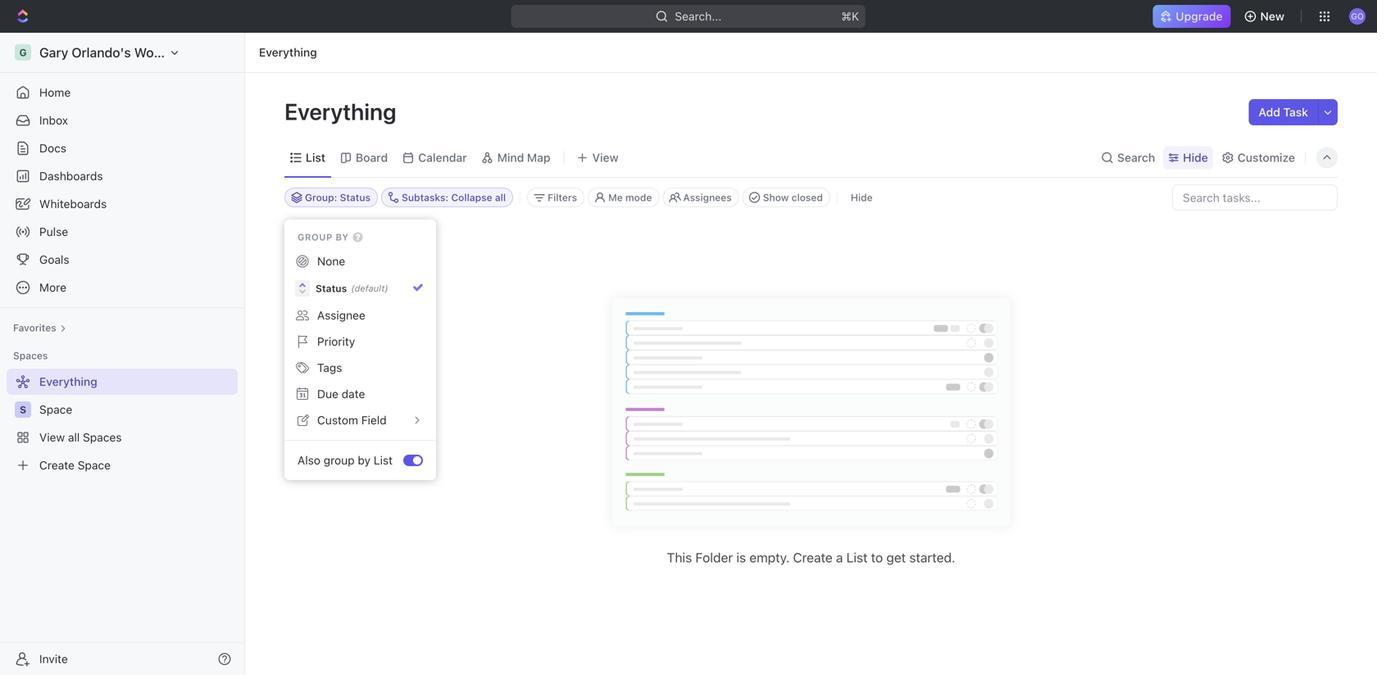 Task type: describe. For each thing, give the bounding box(es) containing it.
also
[[298, 454, 321, 467]]

tags button
[[291, 355, 430, 381]]

add task
[[1259, 105, 1308, 119]]

⌘k
[[842, 9, 859, 23]]

upgrade
[[1176, 9, 1223, 23]]

hide button
[[844, 188, 879, 207]]

date
[[342, 387, 365, 401]]

group:
[[305, 192, 337, 203]]

docs link
[[7, 135, 238, 162]]

is
[[737, 550, 746, 566]]

none
[[317, 255, 345, 268]]

0 vertical spatial status
[[340, 192, 371, 203]]

inbox
[[39, 114, 68, 127]]

search button
[[1096, 146, 1160, 169]]

list inside button
[[374, 454, 393, 467]]

whiteboards
[[39, 197, 107, 211]]

spaces
[[13, 350, 48, 362]]

add task button
[[1249, 99, 1318, 125]]

upgrade link
[[1153, 5, 1231, 28]]

goals
[[39, 253, 69, 266]]

calendar link
[[415, 146, 467, 169]]

favorites button
[[7, 318, 73, 338]]

0 vertical spatial everything
[[259, 46, 317, 59]]

empty.
[[750, 550, 790, 566]]

(default)
[[351, 283, 388, 294]]

none button
[[291, 248, 430, 275]]

this
[[667, 550, 692, 566]]

due date button
[[291, 381, 430, 407]]

assignee
[[317, 309, 365, 322]]

by inside button
[[358, 454, 371, 467]]

due date
[[317, 387, 365, 401]]

list link
[[303, 146, 325, 169]]

goals link
[[7, 247, 238, 273]]

due
[[317, 387, 339, 401]]

calendar
[[418, 151, 467, 164]]

board link
[[353, 146, 388, 169]]

folder
[[696, 550, 733, 566]]

invite
[[39, 653, 68, 666]]

search
[[1118, 151, 1155, 164]]

new
[[1261, 9, 1285, 23]]

started.
[[910, 550, 956, 566]]



Task type: locate. For each thing, give the bounding box(es) containing it.
by
[[336, 232, 349, 243], [358, 454, 371, 467]]

inbox link
[[7, 107, 238, 134]]

group by
[[298, 232, 349, 243]]

hide
[[1183, 151, 1208, 164], [851, 192, 873, 203]]

field
[[361, 414, 387, 427]]

1 vertical spatial hide
[[851, 192, 873, 203]]

favorites
[[13, 322, 56, 334]]

custom field button
[[291, 407, 430, 434]]

priority
[[317, 335, 355, 348]]

status down 'none'
[[316, 283, 347, 294]]

1 vertical spatial status
[[316, 283, 347, 294]]

home link
[[7, 80, 238, 106]]

group
[[298, 232, 333, 243]]

1 horizontal spatial by
[[358, 454, 371, 467]]

hide button
[[1164, 146, 1213, 169]]

dashboards
[[39, 169, 103, 183]]

everything
[[259, 46, 317, 59], [284, 98, 401, 125]]

mind map
[[497, 151, 551, 164]]

assignee button
[[291, 303, 430, 329]]

list
[[306, 151, 325, 164], [374, 454, 393, 467], [847, 550, 868, 566]]

0 horizontal spatial list
[[306, 151, 325, 164]]

task
[[1284, 105, 1308, 119]]

docs
[[39, 141, 66, 155]]

0 vertical spatial hide
[[1183, 151, 1208, 164]]

dashboards link
[[7, 163, 238, 189]]

list down field
[[374, 454, 393, 467]]

custom
[[317, 414, 358, 427]]

create
[[793, 550, 833, 566]]

1 horizontal spatial list
[[374, 454, 393, 467]]

whiteboards link
[[7, 191, 238, 217]]

board
[[356, 151, 388, 164]]

1 horizontal spatial hide
[[1183, 151, 1208, 164]]

get
[[887, 550, 906, 566]]

customize
[[1238, 151, 1295, 164]]

list up group: at the left
[[306, 151, 325, 164]]

home
[[39, 86, 71, 99]]

add
[[1259, 105, 1281, 119]]

status right group: at the left
[[340, 192, 371, 203]]

mind
[[497, 151, 524, 164]]

sidebar navigation
[[0, 33, 245, 676]]

group
[[324, 454, 355, 467]]

mind map link
[[494, 146, 551, 169]]

hide inside hide button
[[851, 192, 873, 203]]

search...
[[675, 9, 722, 23]]

0 horizontal spatial hide
[[851, 192, 873, 203]]

this folder is empty. create a list to get started.
[[667, 550, 956, 566]]

2 vertical spatial list
[[847, 550, 868, 566]]

customize button
[[1217, 146, 1300, 169]]

a
[[836, 550, 843, 566]]

tags
[[317, 361, 342, 375]]

pulse
[[39, 225, 68, 239]]

status (default)
[[316, 283, 388, 294]]

pulse link
[[7, 219, 238, 245]]

to
[[871, 550, 883, 566]]

map
[[527, 151, 551, 164]]

Search tasks... text field
[[1173, 185, 1337, 210]]

1 vertical spatial everything
[[284, 98, 401, 125]]

also group by list button
[[291, 448, 403, 474]]

assignees
[[683, 192, 732, 203]]

list right a
[[847, 550, 868, 566]]

assignees button
[[663, 188, 739, 207]]

custom field
[[317, 414, 387, 427]]

1 vertical spatial by
[[358, 454, 371, 467]]

tree
[[7, 369, 238, 479]]

0 horizontal spatial by
[[336, 232, 349, 243]]

by right 'group'
[[358, 454, 371, 467]]

1 vertical spatial list
[[374, 454, 393, 467]]

2 horizontal spatial list
[[847, 550, 868, 566]]

0 vertical spatial by
[[336, 232, 349, 243]]

hide inside hide dropdown button
[[1183, 151, 1208, 164]]

by up 'none'
[[336, 232, 349, 243]]

new button
[[1238, 3, 1295, 30]]

status
[[340, 192, 371, 203], [316, 283, 347, 294]]

everything link
[[255, 43, 321, 62]]

also group by list
[[298, 454, 393, 467]]

priority button
[[291, 329, 430, 355]]

0 vertical spatial list
[[306, 151, 325, 164]]

tree inside sidebar navigation
[[7, 369, 238, 479]]

group: status
[[305, 192, 371, 203]]



Task type: vqa. For each thing, say whether or not it's contained in the screenshot.
'Hide'
yes



